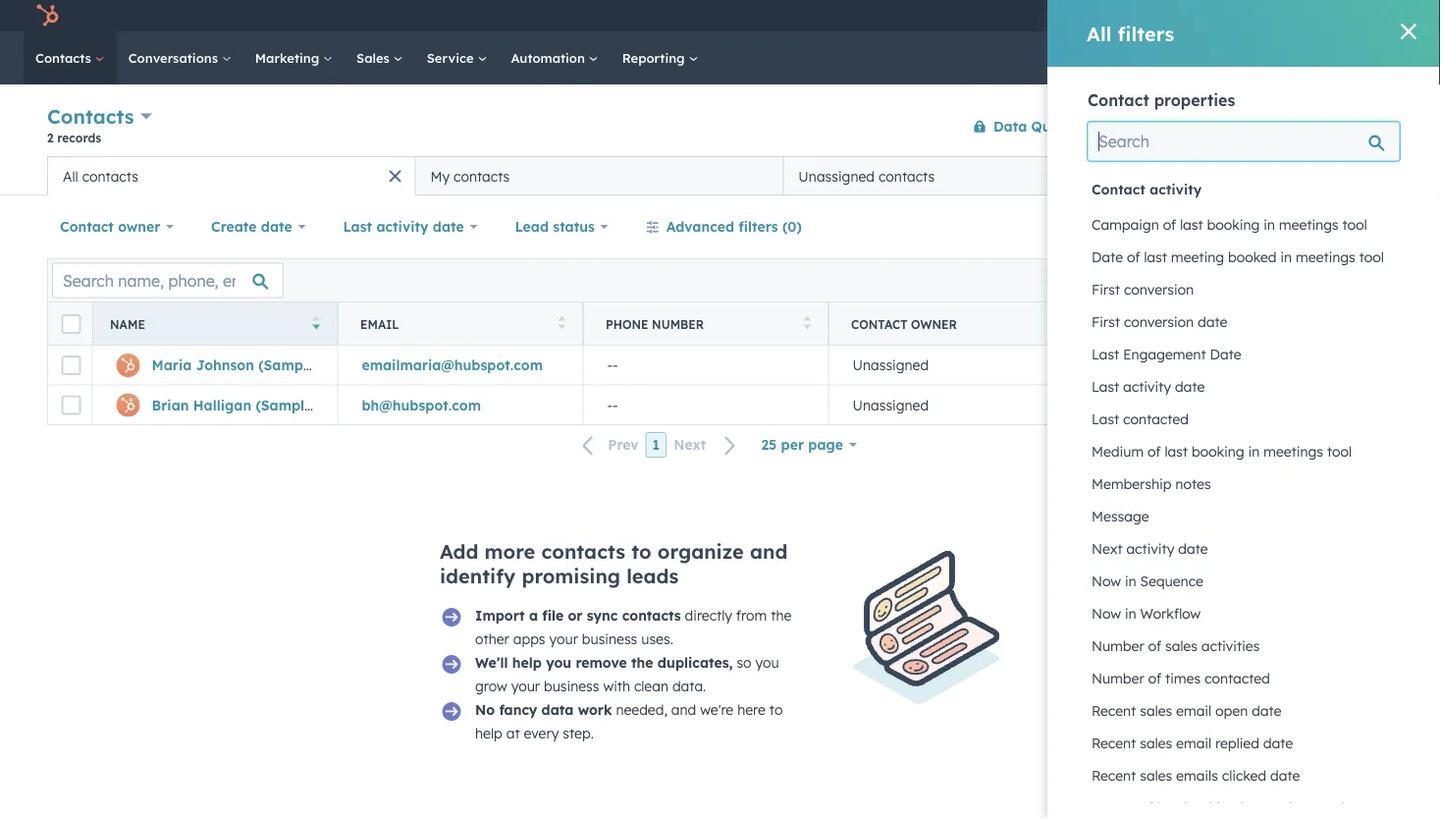 Task type: vqa. For each thing, say whether or not it's contained in the screenshot.
the right contacted
yes



Task type: locate. For each thing, give the bounding box(es) containing it.
1 vertical spatial help
[[475, 725, 503, 742]]

you
[[546, 654, 572, 671], [756, 654, 779, 671]]

1 vertical spatial contacts
[[47, 104, 134, 129]]

press to sort. element
[[558, 316, 566, 332], [804, 316, 811, 332], [1049, 316, 1057, 332]]

last inside last activity date popup button
[[343, 218, 372, 235]]

0 vertical spatial help
[[512, 654, 542, 671]]

records
[[57, 130, 101, 145]]

1 vertical spatial date
[[1210, 346, 1242, 363]]

unassigned
[[799, 167, 875, 185], [853, 356, 929, 374], [853, 396, 929, 413]]

0 horizontal spatial press to sort. element
[[558, 316, 566, 332]]

next for next
[[674, 436, 706, 453]]

0 vertical spatial create
[[1294, 119, 1331, 134]]

all views
[[1321, 167, 1381, 184]]

1 vertical spatial create
[[211, 218, 257, 235]]

-- button for bh@hubspot.com
[[583, 385, 829, 424]]

1 vertical spatial number
[[1092, 637, 1145, 655]]

conversion up first conversion date on the top right of the page
[[1124, 281, 1194, 298]]

email inside the recent sales email replied date button
[[1177, 735, 1212, 752]]

recent for recent sales emails clicked date
[[1092, 767, 1137, 784]]

filters right upgrade "image"
[[1118, 21, 1175, 46]]

1 press to sort. image from the left
[[558, 316, 566, 329]]

recent inside recent sales email open date button
[[1092, 702, 1137, 719]]

date inside date of last meeting booked in meetings tool button
[[1092, 248, 1124, 266]]

all for all contacts
[[63, 167, 78, 185]]

date of last meeting booked in meetings tool button
[[1088, 241, 1400, 273]]

0 vertical spatial import
[[1210, 119, 1249, 134]]

1 horizontal spatial to
[[770, 701, 783, 718]]

first up primary
[[1092, 281, 1121, 298]]

(sample down maria johnson (sample contact)
[[256, 396, 312, 413]]

of inside "button"
[[1148, 443, 1161, 460]]

of down contact activity in the top right of the page
[[1163, 216, 1177, 233]]

0 vertical spatial and
[[750, 539, 788, 564]]

-- up medium
[[1098, 396, 1109, 413]]

add view (3/5) button
[[1152, 156, 1308, 195]]

0 vertical spatial first
[[1092, 281, 1121, 298]]

now up now in workflow
[[1092, 573, 1122, 590]]

2 recent from the top
[[1092, 735, 1137, 752]]

0 horizontal spatial all
[[63, 167, 78, 185]]

0 vertical spatial contact)
[[319, 356, 379, 374]]

1 horizontal spatial all
[[1087, 21, 1112, 46]]

first conversion
[[1092, 281, 1194, 298]]

row group
[[1088, 169, 1400, 819]]

all left upgrade
[[1087, 21, 1112, 46]]

1 horizontal spatial next
[[1092, 540, 1123, 557]]

file
[[542, 607, 564, 624]]

(sample for halligan
[[256, 396, 312, 413]]

help inside needed, and we're here to help at every step.
[[475, 725, 503, 742]]

of inside button
[[1149, 637, 1162, 655]]

contact owner button
[[47, 207, 187, 246]]

recent for recent sales email open date
[[1092, 702, 1137, 719]]

1 vertical spatial booking
[[1192, 443, 1245, 460]]

0 vertical spatial business
[[582, 630, 638, 648]]

0 horizontal spatial next
[[674, 436, 706, 453]]

number down now in workflow
[[1092, 637, 1145, 655]]

last for last contacted button
[[1092, 410, 1120, 428]]

conversion inside button
[[1124, 313, 1194, 330]]

next
[[674, 436, 706, 453], [1092, 540, 1123, 557]]

last activity date down my
[[343, 218, 464, 235]]

3 press to sort. element from the left
[[1049, 316, 1057, 332]]

press to sort. image
[[558, 316, 566, 329], [1049, 316, 1057, 329]]

date up the sequence
[[1179, 540, 1209, 557]]

view
[[1217, 167, 1249, 184]]

recent sales email open date button
[[1088, 694, 1400, 727]]

1 horizontal spatial your
[[549, 630, 578, 648]]

next inside button
[[674, 436, 706, 453]]

2 email from the top
[[1177, 735, 1212, 752]]

next down message
[[1092, 540, 1123, 557]]

last up first conversion
[[1144, 248, 1168, 266]]

number inside button
[[1092, 637, 1145, 655]]

2 -- button from the top
[[583, 385, 829, 424]]

number of times contacted
[[1092, 670, 1271, 687]]

add view (3/5)
[[1186, 167, 1287, 184]]

0 horizontal spatial contact owner
[[60, 218, 160, 235]]

import for import
[[1210, 119, 1249, 134]]

email up the recent sales email replied date
[[1177, 702, 1212, 719]]

number
[[652, 317, 704, 331], [1092, 637, 1145, 655], [1092, 670, 1145, 687]]

last activity date button
[[330, 207, 490, 246]]

add inside add more contacts to organize and identify promising leads
[[440, 539, 479, 564]]

0 vertical spatial now
[[1092, 573, 1122, 590]]

tool for campaign of last booking in meetings tool
[[1343, 216, 1368, 233]]

0 vertical spatial to
[[632, 539, 652, 564]]

press to sort. element for phone
[[804, 316, 811, 332]]

last activity date up last contacted
[[1092, 378, 1205, 395]]

0 horizontal spatial press to sort. image
[[558, 316, 566, 329]]

press to sort. image for email
[[558, 316, 566, 329]]

first down first conversion
[[1092, 313, 1121, 330]]

recent sales email replied date button
[[1088, 727, 1400, 760]]

1 horizontal spatial the
[[771, 607, 792, 624]]

1 horizontal spatial and
[[750, 539, 788, 564]]

number for number of times contacted
[[1092, 670, 1145, 687]]

email for open
[[1177, 702, 1212, 719]]

2 unassigned button from the top
[[829, 385, 1074, 424]]

last
[[1181, 216, 1204, 233], [1144, 248, 1168, 266], [1165, 443, 1188, 460], [1157, 799, 1181, 817]]

date of last meeting booked in meetings tool
[[1092, 248, 1385, 266]]

email inside recent sales email open date button
[[1177, 702, 1212, 719]]

first inside 'button'
[[1092, 281, 1121, 298]]

press to sort. image for contact owner
[[1049, 316, 1057, 329]]

number left times
[[1092, 670, 1145, 687]]

contact inside popup button
[[60, 218, 114, 235]]

last down recent sales emails clicked date
[[1157, 799, 1181, 817]]

status
[[553, 218, 595, 235]]

create inside popup button
[[211, 218, 257, 235]]

1 vertical spatial your
[[511, 678, 540, 695]]

number of sales activities button
[[1088, 629, 1400, 662]]

0 vertical spatial your
[[549, 630, 578, 648]]

all down 2 records
[[63, 167, 78, 185]]

activity for row group containing contact activity
[[1150, 181, 1202, 198]]

last up the meeting
[[1181, 216, 1204, 233]]

help button
[[1224, 5, 1257, 27]]

contact) down descending sort. press to sort ascending. element
[[317, 396, 376, 413]]

number inside button
[[1092, 670, 1145, 687]]

filters
[[1118, 21, 1175, 46], [739, 218, 778, 235]]

now inside the now in sequence button
[[1092, 573, 1122, 590]]

next button
[[667, 432, 749, 458]]

0 horizontal spatial last activity date
[[343, 218, 464, 235]]

0 horizontal spatial your
[[511, 678, 540, 695]]

contacted up medium
[[1124, 410, 1189, 428]]

sales down number of times contacted
[[1140, 702, 1173, 719]]

properties
[[1155, 90, 1236, 110]]

marketplaces image
[[1190, 9, 1208, 27]]

2 first from the top
[[1092, 313, 1121, 330]]

tool inside "button"
[[1328, 443, 1352, 460]]

step.
[[563, 725, 594, 742]]

contact right press to sort. image in the top of the page
[[851, 317, 908, 331]]

all inside button
[[63, 167, 78, 185]]

last inside "button"
[[1165, 443, 1188, 460]]

1 horizontal spatial press to sort. image
[[1049, 316, 1057, 329]]

settings link
[[1261, 5, 1285, 26]]

1 -- button from the top
[[583, 346, 829, 385]]

now down now in sequence
[[1092, 605, 1122, 622]]

views
[[1342, 167, 1381, 184]]

0 horizontal spatial to
[[632, 539, 652, 564]]

your up fancy
[[511, 678, 540, 695]]

advanced filters (0) button
[[633, 207, 815, 246]]

create inside button
[[1294, 119, 1331, 134]]

contacts up records
[[47, 104, 134, 129]]

of up membership notes
[[1148, 443, 1161, 460]]

1 vertical spatial first
[[1092, 313, 1121, 330]]

1 horizontal spatial create
[[1294, 119, 1331, 134]]

0 horizontal spatial and
[[672, 701, 697, 718]]

to right here
[[770, 701, 783, 718]]

email up recent sales emails clicked date
[[1177, 735, 1212, 752]]

bh@hubspot.com button
[[338, 385, 583, 424]]

needed,
[[616, 701, 668, 718]]

organize
[[658, 539, 744, 564]]

1 now from the top
[[1092, 573, 1122, 590]]

of down campaign
[[1127, 248, 1141, 266]]

add more contacts to organize and identify promising leads
[[440, 539, 788, 588]]

number right phone
[[652, 317, 704, 331]]

replied
[[1216, 735, 1260, 752]]

1 recent from the top
[[1092, 702, 1137, 719]]

date right open
[[1252, 702, 1282, 719]]

times
[[1166, 670, 1201, 687]]

create left contact
[[1294, 119, 1331, 134]]

clean
[[634, 678, 669, 695]]

tool for medium of last booking in meetings tool
[[1328, 443, 1352, 460]]

0 vertical spatial filters
[[1118, 21, 1175, 46]]

(sample for johnson
[[258, 356, 315, 374]]

grow
[[475, 678, 507, 695]]

campaign of last booking in meetings tool
[[1092, 216, 1368, 233]]

of for number of times contacted
[[1149, 670, 1162, 687]]

0 vertical spatial add
[[1186, 167, 1213, 184]]

booking for campaign
[[1208, 216, 1260, 233]]

1 horizontal spatial owner
[[911, 317, 957, 331]]

1 horizontal spatial last activity date
[[1092, 378, 1205, 395]]

your inside directly from the other apps your business uses.
[[549, 630, 578, 648]]

0 horizontal spatial owner
[[118, 218, 160, 235]]

0 vertical spatial unassigned
[[799, 167, 875, 185]]

-- button up 'next' button
[[583, 385, 829, 424]]

all left views
[[1321, 167, 1338, 184]]

(sample up 'brian halligan (sample contact)' link
[[258, 356, 315, 374]]

import inside import button
[[1210, 119, 1249, 134]]

0 vertical spatial recent
[[1092, 702, 1137, 719]]

meetings down clicked
[[1256, 799, 1316, 817]]

1 horizontal spatial import
[[1210, 119, 1249, 134]]

-- down primary
[[1098, 356, 1109, 374]]

help down no
[[475, 725, 503, 742]]

next for next activity date
[[1092, 540, 1123, 557]]

meetings down last contacted button
[[1264, 443, 1324, 460]]

meetings right the booked
[[1296, 248, 1356, 266]]

add left view
[[1186, 167, 1213, 184]]

contact)
[[319, 356, 379, 374], [317, 396, 376, 413]]

0 vertical spatial conversion
[[1124, 281, 1194, 298]]

3 recent from the top
[[1092, 767, 1137, 784]]

and
[[750, 539, 788, 564], [672, 701, 697, 718]]

recent
[[1092, 702, 1137, 719], [1092, 735, 1137, 752], [1092, 767, 1137, 784]]

booking up date of last meeting booked in meetings tool
[[1208, 216, 1260, 233]]

0 horizontal spatial contacted
[[1124, 410, 1189, 428]]

medium of last booking in meetings tool
[[1092, 443, 1352, 460]]

0 horizontal spatial filters
[[739, 218, 778, 235]]

contact
[[1334, 119, 1377, 134]]

first for first conversion date
[[1092, 313, 1121, 330]]

1 horizontal spatial add
[[1186, 167, 1213, 184]]

contact owner right press to sort. image in the top of the page
[[851, 317, 957, 331]]

2 you from the left
[[756, 654, 779, 671]]

booking
[[1208, 216, 1260, 233], [1192, 443, 1245, 460], [1184, 799, 1237, 817]]

2 press to sort. image from the left
[[1049, 316, 1057, 329]]

sales left emails
[[1140, 767, 1173, 784]]

booking up the notes on the right of the page
[[1192, 443, 1245, 460]]

add left more
[[440, 539, 479, 564]]

1 vertical spatial import
[[475, 607, 525, 624]]

contact) for emailmaria@hubspot.com
[[319, 356, 379, 374]]

contacted up open
[[1205, 670, 1271, 687]]

in down clicked
[[1241, 799, 1253, 817]]

1 horizontal spatial you
[[756, 654, 779, 671]]

my contacts
[[431, 167, 510, 185]]

Search HubSpot search field
[[1165, 41, 1405, 75]]

recent inside recent sales emails clicked date button
[[1092, 767, 1137, 784]]

create down all contacts button
[[211, 218, 257, 235]]

0 horizontal spatial you
[[546, 654, 572, 671]]

2 vertical spatial number
[[1092, 670, 1145, 687]]

recent sales email open date
[[1092, 702, 1282, 719]]

0 vertical spatial next
[[674, 436, 706, 453]]

0 vertical spatial the
[[771, 607, 792, 624]]

conversion up "engagement"
[[1124, 313, 1194, 330]]

search image
[[1399, 51, 1413, 65]]

last for campaign
[[1181, 216, 1204, 233]]

contacts banner
[[47, 101, 1394, 156]]

0 vertical spatial last activity date
[[343, 218, 464, 235]]

column header
[[1320, 302, 1441, 346]]

meetings for medium of last booking in meetings tool
[[1264, 443, 1324, 460]]

close image
[[1401, 24, 1417, 39]]

contact owner down all contacts
[[60, 218, 160, 235]]

1 vertical spatial owner
[[911, 317, 957, 331]]

0 vertical spatial (sample
[[258, 356, 315, 374]]

2 vertical spatial recent
[[1092, 767, 1137, 784]]

business inside so you grow your business with clean data.
[[544, 678, 600, 695]]

last inside last activity date button
[[1092, 378, 1120, 395]]

add inside button
[[1186, 167, 1213, 184]]

activity for next activity date button
[[1127, 540, 1175, 557]]

0 vertical spatial date
[[1092, 248, 1124, 266]]

to left organize
[[632, 539, 652, 564]]

marketing link
[[243, 31, 345, 84]]

meetings down (3/5)
[[1279, 216, 1339, 233]]

of left times
[[1149, 670, 1162, 687]]

1 vertical spatial recent
[[1092, 735, 1137, 752]]

in up membership notes button
[[1249, 443, 1260, 460]]

2 press to sort. element from the left
[[804, 316, 811, 332]]

unassigned for bh@hubspot.com
[[853, 396, 929, 413]]

sales down recent sales email open date
[[1140, 735, 1173, 752]]

tool
[[1343, 216, 1368, 233], [1360, 248, 1385, 266], [1328, 443, 1352, 460], [1320, 799, 1345, 817]]

the right from
[[771, 607, 792, 624]]

2 now from the top
[[1092, 605, 1122, 622]]

import a file or sync contacts
[[475, 607, 681, 624]]

your down "file"
[[549, 630, 578, 648]]

filters inside advanced filters (0) button
[[739, 218, 778, 235]]

1
[[653, 436, 660, 453]]

filters left (0)
[[739, 218, 778, 235]]

next activity date
[[1092, 540, 1209, 557]]

1 horizontal spatial date
[[1210, 346, 1242, 363]]

business up data
[[544, 678, 600, 695]]

conversion inside 'button'
[[1124, 281, 1194, 298]]

booking down emails
[[1184, 799, 1237, 817]]

-- button down phone number
[[583, 346, 829, 385]]

1 vertical spatial (sample
[[256, 396, 312, 413]]

press to sort. image left phone
[[558, 316, 566, 329]]

next right 1 button
[[674, 436, 706, 453]]

1 horizontal spatial filters
[[1118, 21, 1175, 46]]

1 vertical spatial the
[[632, 654, 654, 671]]

last engagement date
[[1092, 346, 1242, 363]]

1 button
[[646, 432, 667, 458]]

last up the notes on the right of the page
[[1165, 443, 1188, 460]]

of for source of last booking in meetings tool
[[1140, 799, 1154, 817]]

pagination navigation
[[571, 432, 749, 458]]

0 horizontal spatial help
[[475, 725, 503, 742]]

last inside "last engagement date" button
[[1092, 346, 1120, 363]]

1 email from the top
[[1177, 702, 1212, 719]]

we're
[[700, 701, 734, 718]]

in up the booked
[[1264, 216, 1276, 233]]

0 horizontal spatial import
[[475, 607, 525, 624]]

1 vertical spatial last activity date
[[1092, 378, 1205, 395]]

0 horizontal spatial add
[[440, 539, 479, 564]]

date right replied
[[1264, 735, 1294, 752]]

0 horizontal spatial create
[[211, 218, 257, 235]]

help down apps
[[512, 654, 542, 671]]

unassigned contacts button
[[784, 156, 1152, 195]]

your
[[549, 630, 578, 648], [511, 678, 540, 695]]

0 vertical spatial owner
[[118, 218, 160, 235]]

1 horizontal spatial press to sort. element
[[804, 316, 811, 332]]

first conversion date button
[[1088, 305, 1400, 338]]

booking for medium
[[1192, 443, 1245, 460]]

unassigned for emailmaria@hubspot.com
[[853, 356, 929, 374]]

and up from
[[750, 539, 788, 564]]

recent for recent sales email replied date
[[1092, 735, 1137, 752]]

import up the other
[[475, 607, 525, 624]]

contact down all contacts
[[60, 218, 114, 235]]

1 vertical spatial business
[[544, 678, 600, 695]]

now for now in workflow
[[1092, 605, 1122, 622]]

2 vertical spatial unassigned
[[853, 396, 929, 413]]

date down campaign
[[1092, 248, 1124, 266]]

1 vertical spatial unassigned
[[853, 356, 929, 374]]

2 records
[[47, 130, 101, 145]]

contact up actions
[[1088, 90, 1150, 110]]

1 vertical spatial contacted
[[1205, 670, 1271, 687]]

0 vertical spatial booking
[[1208, 216, 1260, 233]]

identify
[[440, 564, 516, 588]]

last for date
[[1144, 248, 1168, 266]]

business up we'll help you remove the duplicates,
[[582, 630, 638, 648]]

1 vertical spatial contact)
[[317, 396, 376, 413]]

2 vertical spatial booking
[[1184, 799, 1237, 817]]

import down properties
[[1210, 119, 1249, 134]]

1 conversion from the top
[[1124, 281, 1194, 298]]

prev button
[[571, 432, 646, 458]]

booked
[[1229, 248, 1277, 266]]

of right source
[[1140, 799, 1154, 817]]

membership notes
[[1092, 475, 1212, 492]]

actions button
[[1095, 110, 1181, 142]]

you left remove
[[546, 654, 572, 671]]

create for create date
[[211, 218, 257, 235]]

press to sort. image left primary
[[1049, 316, 1057, 329]]

needed, and we're here to help at every step.
[[475, 701, 783, 742]]

recent sales email replied date
[[1092, 735, 1294, 752]]

menu
[[1098, 0, 1417, 31]]

in
[[1264, 216, 1276, 233], [1281, 248, 1292, 266], [1249, 443, 1260, 460], [1125, 573, 1137, 590], [1125, 605, 1137, 622], [1241, 799, 1253, 817]]

0 horizontal spatial the
[[632, 654, 654, 671]]

booking inside "button"
[[1192, 443, 1245, 460]]

1 unassigned button from the top
[[829, 346, 1074, 385]]

message button
[[1088, 500, 1400, 533]]

-- down phone
[[607, 356, 618, 374]]

2 horizontal spatial all
[[1321, 167, 1338, 184]]

per
[[781, 436, 804, 453]]

data
[[994, 117, 1027, 135]]

1 horizontal spatial contact owner
[[851, 317, 957, 331]]

add for add more contacts to organize and identify promising leads
[[440, 539, 479, 564]]

1 you from the left
[[546, 654, 572, 671]]

1 vertical spatial and
[[672, 701, 697, 718]]

contact up campaign
[[1092, 181, 1146, 198]]

meetings inside "button"
[[1264, 443, 1324, 460]]

quality
[[1032, 117, 1082, 135]]

apple lee image
[[1330, 7, 1347, 25]]

0 horizontal spatial date
[[1092, 248, 1124, 266]]

1 vertical spatial next
[[1092, 540, 1123, 557]]

you right so
[[756, 654, 779, 671]]

2 horizontal spatial press to sort. element
[[1049, 316, 1057, 332]]

sales for replied
[[1140, 735, 1173, 752]]

1 vertical spatial email
[[1177, 735, 1212, 752]]

0 vertical spatial contact owner
[[60, 218, 160, 235]]

contacts inside button
[[879, 167, 935, 185]]

1 vertical spatial now
[[1092, 605, 1122, 622]]

contact inside row group
[[1092, 181, 1146, 198]]

date
[[261, 218, 292, 235], [433, 218, 464, 235], [1198, 313, 1228, 330], [1175, 378, 1205, 395], [1179, 540, 1209, 557], [1252, 702, 1282, 719], [1264, 735, 1294, 752], [1271, 767, 1301, 784]]

data quality
[[994, 117, 1082, 135]]

0 vertical spatial email
[[1177, 702, 1212, 719]]

last for medium
[[1165, 443, 1188, 460]]

date down the first conversion date button
[[1210, 346, 1242, 363]]

first inside button
[[1092, 313, 1121, 330]]

recent inside button
[[1092, 735, 1137, 752]]

of for medium of last booking in meetings tool
[[1148, 443, 1161, 460]]

1 vertical spatial to
[[770, 701, 783, 718]]

to inside needed, and we're here to help at every step.
[[770, 701, 783, 718]]

now inside now in workflow button
[[1092, 605, 1122, 622]]

2 conversion from the top
[[1124, 313, 1194, 330]]

source of last booking in meetings tool
[[1092, 799, 1345, 817]]

sales for open
[[1140, 702, 1173, 719]]

medium
[[1092, 443, 1144, 460]]

every
[[524, 725, 559, 742]]

and down "data."
[[672, 701, 697, 718]]

of down now in workflow
[[1149, 637, 1162, 655]]

with
[[603, 678, 631, 695]]

of for date of last meeting booked in meetings tool
[[1127, 248, 1141, 266]]

1 vertical spatial filters
[[739, 218, 778, 235]]

1 vertical spatial add
[[440, 539, 479, 564]]

create for create contact
[[1294, 119, 1331, 134]]

last inside last contacted button
[[1092, 410, 1120, 428]]

1 vertical spatial conversion
[[1124, 313, 1194, 330]]

contact) down email
[[319, 356, 379, 374]]

1 first from the top
[[1092, 281, 1121, 298]]

contacts down hubspot link
[[35, 50, 95, 66]]

contacts for all contacts
[[82, 167, 138, 185]]

the up clean
[[632, 654, 654, 671]]

emails
[[1177, 767, 1219, 784]]

next inside next activity date button
[[1092, 540, 1123, 557]]



Task type: describe. For each thing, give the bounding box(es) containing it.
25
[[761, 436, 777, 453]]

emailmaria@hubspot.com link
[[362, 356, 543, 374]]

sync
[[587, 607, 618, 624]]

help image
[[1231, 9, 1249, 27]]

hubspot link
[[24, 4, 74, 27]]

last activity date inside popup button
[[343, 218, 464, 235]]

notifications image
[[1293, 8, 1311, 26]]

directly from the other apps your business uses.
[[475, 607, 792, 648]]

0 vertical spatial contacted
[[1124, 410, 1189, 428]]

all for all views
[[1321, 167, 1338, 184]]

unassigned inside button
[[799, 167, 875, 185]]

0 vertical spatial number
[[652, 317, 704, 331]]

workflow
[[1141, 605, 1201, 622]]

service link
[[415, 31, 499, 84]]

Search name, phone, email addresses, or company search field
[[52, 263, 284, 298]]

1 vertical spatial contact owner
[[851, 317, 957, 331]]

date down all contacts button
[[261, 218, 292, 235]]

create date button
[[198, 207, 319, 246]]

sales link
[[345, 31, 415, 84]]

all for all filters
[[1087, 21, 1112, 46]]

conversations
[[128, 50, 222, 66]]

brian halligan (sample contact) link
[[152, 396, 376, 413]]

all contacts button
[[47, 156, 415, 195]]

johnson
[[196, 356, 254, 374]]

sales for clicked
[[1140, 767, 1173, 784]]

last contacted button
[[1088, 403, 1400, 436]]

sales up number of times contacted
[[1166, 637, 1198, 655]]

25 per page button
[[749, 425, 870, 465]]

contact owner inside popup button
[[60, 218, 160, 235]]

of for number of sales activities
[[1149, 637, 1162, 655]]

last activity date button
[[1088, 370, 1400, 403]]

last for source
[[1157, 799, 1181, 817]]

email for replied
[[1177, 735, 1212, 752]]

in right the booked
[[1281, 248, 1292, 266]]

meeting
[[1171, 248, 1225, 266]]

press to sort. element for contact
[[1049, 316, 1057, 332]]

contact properties
[[1088, 90, 1236, 110]]

create date
[[211, 218, 292, 235]]

contacts inside add more contacts to organize and identify promising leads
[[541, 539, 626, 564]]

maria johnson (sample contact) link
[[152, 356, 379, 374]]

meetings for source of last booking in meetings tool
[[1256, 799, 1316, 817]]

data quality button
[[960, 107, 1083, 146]]

filters for all
[[1118, 21, 1175, 46]]

bh@hubspot.com link
[[362, 396, 481, 413]]

1 press to sort. element from the left
[[558, 316, 566, 332]]

we'll
[[475, 654, 508, 671]]

1 horizontal spatial help
[[512, 654, 542, 671]]

Search search field
[[1088, 122, 1400, 161]]

more
[[485, 539, 535, 564]]

phone
[[606, 317, 649, 331]]

apps
[[513, 630, 546, 648]]

company
[[1156, 317, 1216, 331]]

maria
[[152, 356, 192, 374]]

hubspot image
[[35, 4, 59, 27]]

activities
[[1202, 637, 1260, 655]]

unassigned button for bh@hubspot.com
[[829, 385, 1074, 424]]

last for "last engagement date" button
[[1092, 346, 1120, 363]]

row group containing contact activity
[[1088, 169, 1400, 819]]

descending sort. press to sort ascending. image
[[313, 316, 320, 329]]

unassigned button for emailmaria@hubspot.com
[[829, 346, 1074, 385]]

add for add view (3/5)
[[1186, 167, 1213, 184]]

primary company column header
[[1074, 302, 1321, 346]]

or
[[568, 607, 583, 624]]

clicked
[[1222, 767, 1267, 784]]

campaign of last booking in meetings tool button
[[1088, 208, 1400, 241]]

import button
[[1193, 110, 1266, 142]]

descending sort. press to sort ascending. element
[[313, 316, 320, 332]]

directly
[[685, 607, 732, 624]]

date down first conversion 'button' on the right
[[1198, 313, 1228, 330]]

source of last booking in meetings tool button
[[1088, 792, 1400, 819]]

date down my
[[433, 218, 464, 235]]

in down now in sequence
[[1125, 605, 1137, 622]]

name
[[110, 317, 145, 331]]

page
[[809, 436, 844, 453]]

halligan
[[193, 396, 252, 413]]

promising
[[522, 564, 621, 588]]

message
[[1092, 508, 1150, 525]]

so
[[737, 654, 752, 671]]

last activity date inside button
[[1092, 378, 1205, 395]]

my
[[431, 167, 450, 185]]

notifications button
[[1289, 5, 1314, 26]]

activity inside popup button
[[377, 218, 429, 235]]

automation
[[511, 50, 589, 66]]

email
[[360, 317, 399, 331]]

now in sequence button
[[1088, 565, 1400, 598]]

conversion for first conversion
[[1124, 281, 1194, 298]]

last for last activity date button
[[1092, 378, 1120, 395]]

brian
[[152, 396, 189, 413]]

data
[[542, 701, 574, 718]]

and inside needed, and we're here to help at every step.
[[672, 701, 697, 718]]

upgrade image
[[1100, 8, 1118, 26]]

tool for source of last booking in meetings tool
[[1320, 799, 1345, 817]]

my contacts button
[[415, 156, 784, 195]]

the inside directly from the other apps your business uses.
[[771, 607, 792, 624]]

contacts for unassigned contacts
[[879, 167, 935, 185]]

in inside "button"
[[1249, 443, 1260, 460]]

phone number
[[606, 317, 704, 331]]

marketplaces button
[[1178, 0, 1220, 31]]

so you grow your business with clean data.
[[475, 654, 779, 695]]

notes
[[1176, 475, 1212, 492]]

and inside add more contacts to organize and identify promising leads
[[750, 539, 788, 564]]

booking for source
[[1184, 799, 1237, 817]]

activity for last activity date button
[[1124, 378, 1172, 395]]

emailmaria@hubspot.com button
[[338, 346, 583, 385]]

conversion for first conversion date
[[1124, 313, 1194, 330]]

campaign
[[1092, 216, 1160, 233]]

now for now in sequence
[[1092, 573, 1122, 590]]

fancy
[[499, 701, 537, 718]]

contact) for bh@hubspot.com
[[317, 396, 376, 413]]

(0)
[[783, 218, 802, 235]]

primary
[[1097, 317, 1153, 331]]

lead status button
[[502, 207, 621, 246]]

all filters
[[1087, 21, 1175, 46]]

of for campaign of last booking in meetings tool
[[1163, 216, 1177, 233]]

settings image
[[1264, 8, 1282, 26]]

filters for advanced
[[739, 218, 778, 235]]

search button
[[1390, 41, 1423, 75]]

meetings for campaign of last booking in meetings tool
[[1279, 216, 1339, 233]]

membership notes button
[[1088, 467, 1400, 500]]

date right clicked
[[1271, 767, 1301, 784]]

in up now in workflow
[[1125, 573, 1137, 590]]

-- up the prev button
[[607, 396, 618, 413]]

date down the 'last engagement date'
[[1175, 378, 1205, 395]]

your inside so you grow your business with clean data.
[[511, 678, 540, 695]]

business inside directly from the other apps your business uses.
[[582, 630, 638, 648]]

date inside "last engagement date" button
[[1210, 346, 1242, 363]]

press to sort. image
[[804, 316, 811, 329]]

membership
[[1092, 475, 1172, 492]]

owner inside popup button
[[118, 218, 160, 235]]

remove
[[576, 654, 627, 671]]

contacts for my contacts
[[454, 167, 510, 185]]

recent sales emails clicked date
[[1092, 767, 1301, 784]]

at
[[506, 725, 520, 742]]

date inside button
[[1252, 702, 1282, 719]]

1 horizontal spatial contacted
[[1205, 670, 1271, 687]]

import for import a file or sync contacts
[[475, 607, 525, 624]]

last engagement date button
[[1088, 338, 1400, 371]]

-- button for emailmaria@hubspot.com
[[583, 346, 829, 385]]

lead status
[[515, 218, 595, 235]]

service
[[427, 50, 478, 66]]

advanced filters (0)
[[666, 218, 802, 235]]

duplicates,
[[658, 654, 733, 671]]

to inside add more contacts to organize and identify promising leads
[[632, 539, 652, 564]]

create contact button
[[1278, 110, 1394, 142]]

no fancy data work
[[475, 701, 612, 718]]

menu containing apple
[[1098, 0, 1417, 31]]

you inside so you grow your business with clean data.
[[756, 654, 779, 671]]

0 vertical spatial contacts
[[35, 50, 95, 66]]

here
[[738, 701, 766, 718]]

sequence
[[1141, 573, 1204, 590]]

apple button
[[1318, 0, 1415, 31]]

25 per page
[[761, 436, 844, 453]]

first for first conversion
[[1092, 281, 1121, 298]]

marketing
[[255, 50, 323, 66]]

contacts inside popup button
[[47, 104, 134, 129]]

maria johnson (sample contact)
[[152, 356, 379, 374]]

number for number of sales activities
[[1092, 637, 1145, 655]]



